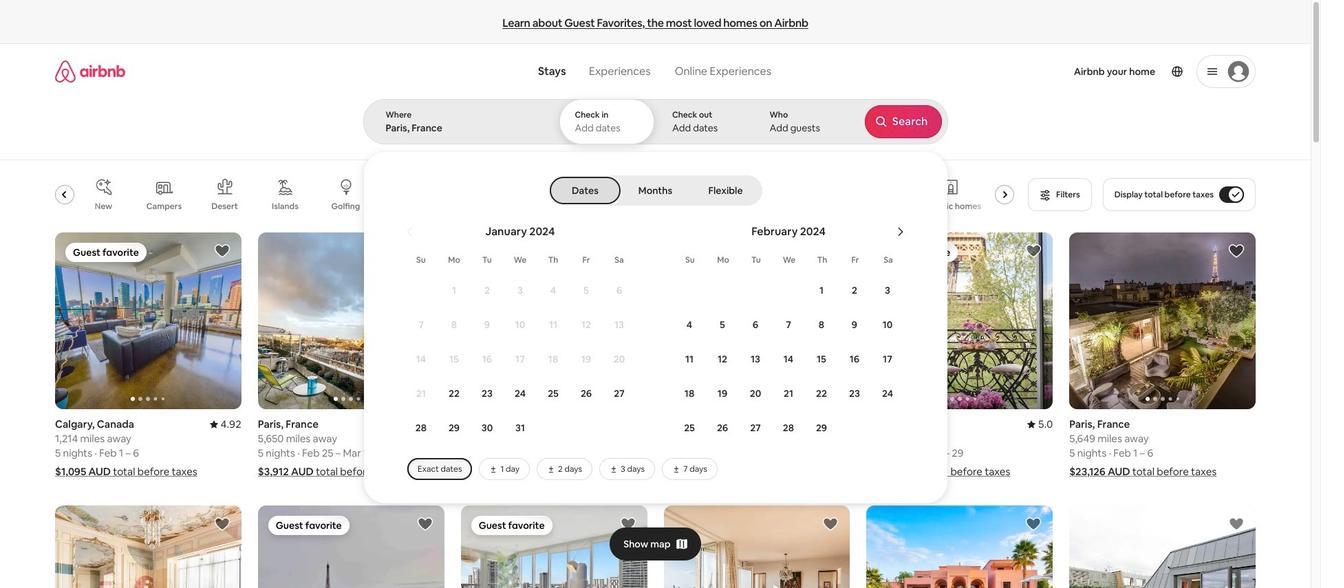 Task type: describe. For each thing, give the bounding box(es) containing it.
add to wishlist: paris, france image for 4.85 out of 5 average rating icon
[[417, 243, 433, 259]]

what can we help you find? tab list
[[527, 56, 663, 87]]

add to wishlist: consolação, brazil image
[[620, 243, 636, 259]]

4.92 out of 5 average rating image
[[210, 418, 241, 431]]

5.0 out of 5 average rating image
[[1027, 418, 1053, 431]]

1 add to wishlist: paris, france image from the left
[[214, 516, 230, 533]]

add to wishlist: marrakesh, morocco image
[[1026, 516, 1042, 533]]

profile element
[[793, 44, 1256, 99]]

3 add to wishlist: paris, france image from the left
[[1229, 243, 1245, 259]]

add to wishlist: calgary, canada image
[[214, 243, 230, 259]]



Task type: locate. For each thing, give the bounding box(es) containing it.
2 add to wishlist: paris, france image from the left
[[417, 516, 433, 533]]

add to wishlist: paris, france image for 5.0 out of 5 average rating icon
[[1026, 243, 1042, 259]]

2 horizontal spatial add to wishlist: paris, france image
[[823, 516, 839, 533]]

1 horizontal spatial add to wishlist: paris, france image
[[1026, 243, 1042, 259]]

1 add to wishlist: paris, france image from the left
[[417, 243, 433, 259]]

tab panel
[[363, 99, 1321, 504]]

3 add to wishlist: paris, france image from the left
[[823, 516, 839, 533]]

add to wishlist: paris, france image
[[214, 516, 230, 533], [417, 516, 433, 533], [823, 516, 839, 533]]

1 horizontal spatial add to wishlist: paris, france image
[[417, 516, 433, 533]]

0 horizontal spatial add to wishlist: paris, france image
[[417, 243, 433, 259]]

2 horizontal spatial add to wishlist: paris, france image
[[1229, 243, 1245, 259]]

add to wishlist: paris, france image
[[417, 243, 433, 259], [1026, 243, 1042, 259], [1229, 243, 1245, 259]]

4.85 out of 5 average rating image
[[413, 418, 444, 431]]

add to wishlist: miami, florida image
[[620, 516, 636, 533]]

None search field
[[363, 44, 1321, 504]]

add to wishlist: dublin, ireland image
[[823, 243, 839, 259]]

group
[[0, 168, 1020, 222], [55, 233, 241, 410], [258, 233, 444, 410], [461, 233, 647, 410], [664, 233, 850, 410], [867, 233, 1240, 410], [1070, 233, 1256, 410], [55, 506, 241, 588], [258, 506, 444, 588], [461, 506, 647, 588], [664, 506, 850, 588], [867, 506, 1053, 588], [1070, 506, 1256, 588]]

tab list
[[551, 176, 760, 206]]

add to wishlist: london, uk image
[[1229, 516, 1245, 533]]

0 horizontal spatial add to wishlist: paris, france image
[[214, 516, 230, 533]]

calendar application
[[380, 210, 1321, 480]]

2 add to wishlist: paris, france image from the left
[[1026, 243, 1042, 259]]

Search destinations search field
[[386, 122, 536, 134]]



Task type: vqa. For each thing, say whether or not it's contained in the screenshot.
add to wishlist: marrakesh, morocco icon
yes



